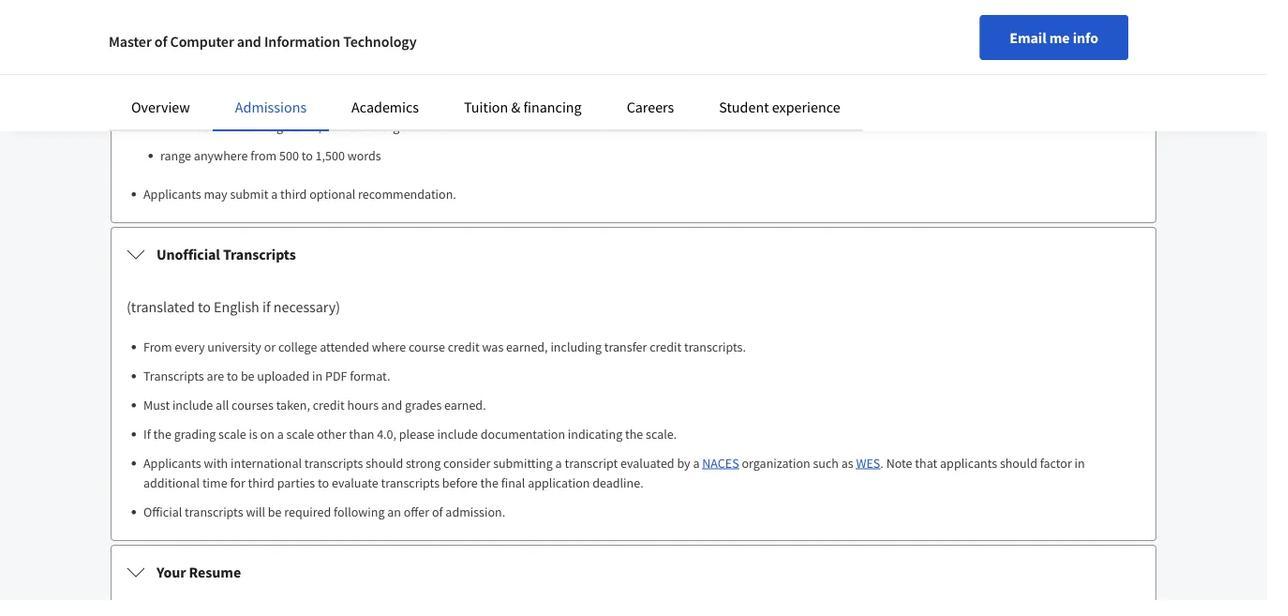 Task type: locate. For each thing, give the bounding box(es) containing it.
0 vertical spatial transcripts
[[223, 245, 296, 263]]

(translated to english if necessary)
[[127, 297, 340, 316]]

0 horizontal spatial optional
[[310, 185, 356, 202]]

1 horizontal spatial optional
[[899, 40, 945, 57]]

is down courses
[[249, 425, 258, 442]]

applicants up additional
[[143, 454, 201, 471]]

email me info
[[1010, 28, 1099, 47]]

should down 4.0, at the left bottom of page
[[366, 454, 403, 471]]

letters
[[143, 40, 181, 57]]

hours
[[347, 396, 379, 413]]

additional
[[143, 474, 200, 491]]

0 horizontal spatial following
[[334, 503, 385, 520]]

1 horizontal spatial are
[[744, 40, 762, 57]]

1 vertical spatial third
[[280, 185, 307, 202]]

0 horizontal spatial scale
[[218, 425, 246, 442]]

the left final
[[481, 474, 499, 491]]

writer's inside list item
[[224, 118, 265, 135]]

such
[[813, 454, 839, 471]]

must
[[143, 396, 170, 413]]

1 vertical spatial on
[[260, 425, 275, 442]]

0 horizontal spatial credit
[[313, 396, 345, 413]]

or left college
[[264, 338, 276, 355]]

1 horizontal spatial scale
[[286, 425, 314, 442]]

a left minimum
[[605, 40, 611, 57]]

1 horizontal spatial should
[[366, 454, 403, 471]]

0 vertical spatial on
[[160, 89, 175, 105]]

necessary)
[[274, 297, 340, 316]]

in down recommendation
[[249, 60, 259, 76]]

third down 500
[[280, 185, 307, 202]]

should left the technology
[[295, 40, 332, 57]]

unofficial transcripts button
[[112, 228, 1156, 280]]

two
[[683, 40, 704, 57]]

0 horizontal spatial on
[[160, 89, 175, 105]]

0 vertical spatial writer's
[[310, 89, 351, 105]]

including
[[551, 338, 602, 355]]

if
[[143, 425, 151, 442]]

0 horizontal spatial should
[[295, 40, 332, 57]]

0 vertical spatial applicants
[[143, 185, 201, 202]]

or
[[425, 89, 437, 105], [264, 338, 276, 355]]

optional
[[899, 40, 945, 57], [310, 185, 356, 202]]

written left according
[[351, 40, 391, 57]]

0 horizontal spatial or
[[264, 338, 276, 355]]

2 horizontal spatial in
[[1075, 454, 1086, 471]]

recommendation.
[[358, 185, 456, 202]]

the up include the writer's signature/name and organization
[[290, 89, 308, 105]]

letterhead
[[217, 89, 274, 105]]

0 vertical spatial and
[[237, 32, 261, 51]]

1 list item from the top
[[143, 9, 1141, 29]]

college
[[278, 338, 317, 355]]

0 horizontal spatial and
[[237, 32, 261, 51]]

applicants for applicants with international transcripts should strong consider submitting a transcript evaluated by a naces organization such as wes
[[143, 454, 201, 471]]

are inside 'list item'
[[207, 367, 224, 384]]

be up courses
[[241, 367, 255, 384]]

2 list item from the top
[[143, 38, 1141, 165]]

0 horizontal spatial is
[[249, 425, 258, 442]]

2 horizontal spatial transcripts
[[381, 474, 440, 491]]

and up must be written in english
[[237, 32, 261, 51]]

1 vertical spatial organization
[[381, 118, 450, 135]]

written
[[351, 40, 391, 57], [207, 60, 246, 76]]

and down academics
[[358, 118, 379, 135]]

organization down the academics link
[[381, 118, 450, 135]]

list item containing letters of recommendation should be written according to the following guidelines: -a minimum of two letters are required; a third letter is optional
[[143, 38, 1141, 165]]

.
[[881, 454, 884, 471]]

other
[[317, 425, 346, 442]]

applicants with international transcripts should strong consider submitting a transcript evaluated by a naces organization such as wes
[[143, 454, 881, 471]]

1 vertical spatial and
[[358, 118, 379, 135]]

financing
[[524, 98, 582, 116]]

time
[[202, 474, 227, 491]]

the right if
[[153, 425, 171, 442]]

note
[[887, 454, 913, 471]]

recommendation
[[197, 40, 292, 57]]

to right 500
[[302, 147, 313, 164]]

credit up the other
[[313, 396, 345, 413]]

the up anywhere
[[204, 118, 222, 135]]

1 horizontal spatial writer's
[[310, 89, 351, 105]]

guidelines:
[[538, 40, 598, 57]]

0 vertical spatial following
[[484, 40, 535, 57]]

master of computer and information technology
[[109, 32, 417, 51]]

with
[[204, 454, 228, 471]]

1 horizontal spatial and
[[358, 118, 379, 135]]

scale down all
[[218, 425, 246, 442]]

include down overview link
[[160, 118, 201, 135]]

on inside "if the grading scale is on a scale other than 4.0, please include documentation indicating the scale." list item
[[260, 425, 275, 442]]

1 vertical spatial are
[[207, 367, 224, 384]]

1 applicants from the top
[[143, 185, 201, 202]]

in right factor
[[1075, 454, 1086, 471]]

1 scale from the left
[[218, 425, 246, 442]]

english down the master of computer and information technology
[[262, 60, 302, 76]]

application
[[528, 474, 590, 491]]

on official letterhead of the writer's organization or institution whenever possible
[[160, 89, 601, 105]]

credit left was on the bottom left of the page
[[448, 338, 480, 355]]

0 horizontal spatial transcripts
[[143, 367, 204, 384]]

0 horizontal spatial are
[[207, 367, 224, 384]]

or left the institution
[[425, 89, 437, 105]]

written down recommendation
[[207, 60, 246, 76]]

organization down the technology
[[354, 89, 423, 105]]

transcripts down time
[[185, 503, 243, 520]]

and
[[237, 32, 261, 51], [358, 118, 379, 135], [381, 396, 403, 413]]

to right parties
[[318, 474, 329, 491]]

earned,
[[506, 338, 548, 355]]

should inside . note that applicants should factor in additional time for third parties to evaluate transcripts before the final application deadline.
[[1000, 454, 1038, 471]]

transcripts
[[223, 245, 296, 263], [143, 367, 204, 384]]

transcripts up evaluate
[[305, 454, 363, 471]]

optional right letter
[[899, 40, 945, 57]]

2 applicants from the top
[[143, 454, 201, 471]]

0 vertical spatial optional
[[899, 40, 945, 57]]

1 vertical spatial english
[[214, 297, 260, 316]]

of
[[155, 32, 167, 51], [184, 40, 195, 57], [670, 40, 681, 57], [276, 89, 287, 105], [432, 503, 443, 520]]

2 vertical spatial include
[[437, 425, 478, 442]]

2 vertical spatial in
[[1075, 454, 1086, 471]]

0 horizontal spatial third
[[248, 474, 275, 491]]

third down international
[[248, 474, 275, 491]]

1 vertical spatial transcripts
[[381, 474, 440, 491]]

0 vertical spatial english
[[262, 60, 302, 76]]

0 horizontal spatial transcripts
[[185, 503, 243, 520]]

2 vertical spatial third
[[248, 474, 275, 491]]

to down university
[[227, 367, 238, 384]]

1 horizontal spatial in
[[312, 367, 323, 384]]

and inside list item
[[358, 118, 379, 135]]

on up international
[[260, 425, 275, 442]]

include
[[160, 118, 201, 135], [172, 396, 213, 413], [437, 425, 478, 442]]

range anywhere from 500 to 1,500 words list item
[[160, 145, 1141, 165]]

be right will
[[268, 503, 282, 520]]

uploaded
[[257, 367, 310, 384]]

1 vertical spatial writer's
[[224, 118, 265, 135]]

following inside list item
[[334, 503, 385, 520]]

admissions link
[[235, 98, 307, 116]]

applicants may submit a third optional recommendation.
[[143, 185, 456, 202]]

resume
[[189, 563, 241, 581]]

pdf
[[325, 367, 347, 384]]

on left official
[[160, 89, 175, 105]]

third left letter
[[826, 40, 853, 57]]

email
[[1010, 28, 1047, 47]]

1 horizontal spatial or
[[425, 89, 437, 105]]

0 vertical spatial third
[[826, 40, 853, 57]]

3 list item from the top
[[143, 453, 1141, 492]]

writer's
[[310, 89, 351, 105], [224, 118, 265, 135]]

from every university or college attended where course credit was earned, including transfer credit transcripts. list item
[[143, 337, 1141, 356]]

third inside list item
[[280, 185, 307, 202]]

scale
[[218, 425, 246, 442], [286, 425, 314, 442]]

1 vertical spatial list item
[[143, 38, 1141, 165]]

1 vertical spatial applicants
[[143, 454, 201, 471]]

possible
[[556, 89, 601, 105]]

parties
[[277, 474, 315, 491]]

list item containing applicants with international transcripts should strong consider submitting a transcript evaluated by a
[[143, 453, 1141, 492]]

transcripts inside dropdown button
[[223, 245, 296, 263]]

whenever
[[499, 89, 553, 105]]

1 horizontal spatial transcripts
[[223, 245, 296, 263]]

following down evaluate
[[334, 503, 385, 520]]

taken,
[[276, 396, 310, 413]]

2 vertical spatial and
[[381, 396, 403, 413]]

1 horizontal spatial transcripts
[[305, 454, 363, 471]]

1 vertical spatial or
[[264, 338, 276, 355]]

writer's down letterhead
[[224, 118, 265, 135]]

1 vertical spatial in
[[312, 367, 323, 384]]

for
[[230, 474, 245, 491]]

1 horizontal spatial third
[[280, 185, 307, 202]]

must include all courses taken, credit hours and grades earned. list item
[[143, 395, 1141, 414]]

0 horizontal spatial in
[[249, 60, 259, 76]]

1 vertical spatial include
[[172, 396, 213, 413]]

writer's up the signature/name
[[310, 89, 351, 105]]

the inside . note that applicants should factor in additional time for third parties to evaluate transcripts before the final application deadline.
[[481, 474, 499, 491]]

are up all
[[207, 367, 224, 384]]

transcripts are to be uploaded in pdf format.
[[143, 367, 390, 384]]

english
[[262, 60, 302, 76], [214, 297, 260, 316]]

include down earned. at the bottom left of the page
[[437, 425, 478, 442]]

organization left the such at right
[[742, 454, 811, 471]]

are right letters
[[744, 40, 762, 57]]

1 horizontal spatial on
[[260, 425, 275, 442]]

to up 'every'
[[198, 297, 211, 316]]

include up grading
[[172, 396, 213, 413]]

1 horizontal spatial english
[[262, 60, 302, 76]]

applicants
[[143, 185, 201, 202], [143, 454, 201, 471]]

letter
[[856, 40, 885, 57]]

2 vertical spatial list item
[[143, 453, 1141, 492]]

are
[[744, 40, 762, 57], [207, 367, 224, 384]]

transcripts down strong
[[381, 474, 440, 491]]

scale down taken,
[[286, 425, 314, 442]]

credit up transcripts are to be uploaded in pdf format. 'list item'
[[650, 338, 682, 355]]

is
[[887, 40, 896, 57], [249, 425, 258, 442]]

optional down 1,500
[[310, 185, 356, 202]]

anywhere
[[194, 147, 248, 164]]

0 horizontal spatial writer's
[[224, 118, 265, 135]]

0 vertical spatial list item
[[143, 9, 1141, 29]]

applicants down range
[[143, 185, 201, 202]]

1 vertical spatial optional
[[310, 185, 356, 202]]

organization inside list item
[[381, 118, 450, 135]]

1 vertical spatial written
[[207, 60, 246, 76]]

1 horizontal spatial is
[[887, 40, 896, 57]]

1 vertical spatial following
[[334, 503, 385, 520]]

list item
[[143, 9, 1141, 29], [143, 38, 1141, 165], [143, 453, 1141, 492]]

2 horizontal spatial should
[[1000, 454, 1038, 471]]

and right hours
[[381, 396, 403, 413]]

in left pdf
[[312, 367, 323, 384]]

0 horizontal spatial written
[[207, 60, 246, 76]]

500
[[279, 147, 299, 164]]

transcripts down from
[[143, 367, 204, 384]]

list
[[134, 0, 1141, 203], [151, 58, 1141, 165], [134, 337, 1141, 521]]

following up whenever
[[484, 40, 535, 57]]

(translated
[[127, 297, 195, 316]]

should left factor
[[1000, 454, 1038, 471]]

official
[[143, 503, 182, 520]]

academics
[[352, 98, 419, 116]]

computer
[[170, 32, 234, 51]]

your resume
[[157, 563, 241, 581]]

1 vertical spatial is
[[249, 425, 258, 442]]

applicants inside list item
[[143, 185, 201, 202]]

english left if
[[214, 297, 260, 316]]

0 horizontal spatial english
[[214, 297, 260, 316]]

a
[[605, 40, 611, 57], [817, 40, 824, 57], [271, 185, 278, 202], [277, 425, 284, 442], [556, 454, 562, 471], [693, 454, 700, 471]]

all
[[216, 396, 229, 413]]

transcript
[[565, 454, 618, 471]]

information
[[264, 32, 340, 51]]

1 horizontal spatial written
[[351, 40, 391, 57]]

is right letter
[[887, 40, 896, 57]]

words
[[348, 147, 381, 164]]

range
[[160, 147, 191, 164]]

&
[[511, 98, 521, 116]]

an
[[387, 503, 401, 520]]

courses
[[232, 396, 274, 413]]

be inside 'list item'
[[241, 367, 255, 384]]

third
[[826, 40, 853, 57], [280, 185, 307, 202], [248, 474, 275, 491]]

1 vertical spatial transcripts
[[143, 367, 204, 384]]

2 vertical spatial transcripts
[[185, 503, 243, 520]]

transcripts up if
[[223, 245, 296, 263]]



Task type: describe. For each thing, give the bounding box(es) containing it.
2 horizontal spatial third
[[826, 40, 853, 57]]

english inside list item
[[262, 60, 302, 76]]

a right required;
[[817, 40, 824, 57]]

range anywhere from 500 to 1,500 words
[[160, 147, 381, 164]]

required
[[284, 503, 331, 520]]

admissions
[[235, 98, 307, 116]]

on inside 'on official letterhead of the writer's organization or institution whenever possible' list item
[[160, 89, 175, 105]]

student experience link
[[719, 98, 841, 116]]

documentation
[[481, 425, 565, 442]]

0 vertical spatial organization
[[354, 89, 423, 105]]

scale.
[[646, 425, 677, 442]]

a down taken,
[[277, 425, 284, 442]]

list containing from every university or college attended where course credit was earned, including transfer credit transcripts.
[[134, 337, 1141, 521]]

to inside list item
[[302, 147, 313, 164]]

writer's inside list item
[[310, 89, 351, 105]]

in inside . note that applicants should factor in additional time for third parties to evaluate transcripts before the final application deadline.
[[1075, 454, 1086, 471]]

as
[[842, 454, 854, 471]]

2 horizontal spatial and
[[381, 396, 403, 413]]

should for additional
[[1000, 454, 1038, 471]]

before
[[442, 474, 478, 491]]

list containing must be written in english
[[151, 58, 1141, 165]]

tuition & financing
[[464, 98, 582, 116]]

applicants for applicants may submit a third optional recommendation.
[[143, 185, 201, 202]]

0 vertical spatial include
[[160, 118, 201, 135]]

according
[[393, 40, 447, 57]]

grades
[[405, 396, 442, 413]]

be up on official letterhead of the writer's organization or institution whenever possible on the top
[[335, 40, 349, 57]]

letters of recommendation should be written according to the following guidelines: -a minimum of two letters are required; a third letter is optional
[[143, 40, 945, 57]]

experience
[[772, 98, 841, 116]]

official transcripts will be required following an offer of admission. list item
[[143, 502, 1141, 521]]

the left scale.
[[625, 425, 643, 442]]

0 vertical spatial transcripts
[[305, 454, 363, 471]]

on official letterhead of the writer's organization or institution whenever possible list item
[[160, 87, 1141, 107]]

0 vertical spatial written
[[351, 40, 391, 57]]

student
[[719, 98, 769, 116]]

transcripts inside 'list item'
[[143, 367, 204, 384]]

your
[[157, 563, 186, 581]]

that
[[915, 454, 938, 471]]

to inside 'list item'
[[227, 367, 238, 384]]

was
[[482, 338, 504, 355]]

the up the institution
[[464, 40, 482, 57]]

in inside 'list item'
[[312, 367, 323, 384]]

a right by
[[693, 454, 700, 471]]

applicants may submit a third optional recommendation. list item
[[143, 184, 1141, 203]]

optional inside list item
[[310, 185, 356, 202]]

submitting
[[493, 454, 553, 471]]

evaluated
[[621, 454, 675, 471]]

institution
[[440, 89, 496, 105]]

unofficial transcripts
[[157, 245, 296, 263]]

offer
[[404, 503, 430, 520]]

naces
[[703, 454, 739, 471]]

0 vertical spatial is
[[887, 40, 896, 57]]

the inside list item
[[204, 118, 222, 135]]

where
[[372, 338, 406, 355]]

email me info button
[[980, 15, 1129, 60]]

transcripts inside . note that applicants should factor in additional time for third parties to evaluate transcripts before the final application deadline.
[[381, 474, 440, 491]]

transcripts are to be uploaded in pdf format. list item
[[143, 366, 1141, 385]]

academics link
[[352, 98, 419, 116]]

master
[[109, 32, 152, 51]]

1 horizontal spatial following
[[484, 40, 535, 57]]

should for submitting
[[366, 454, 403, 471]]

2 vertical spatial organization
[[742, 454, 811, 471]]

list containing letters of recommendation should be written according to the following guidelines: -a minimum of two letters are required; a third letter is optional
[[134, 0, 1141, 203]]

attended
[[320, 338, 369, 355]]

2 scale from the left
[[286, 425, 314, 442]]

from
[[251, 147, 277, 164]]

consider
[[444, 454, 491, 471]]

than
[[349, 425, 374, 442]]

third inside . note that applicants should factor in additional time for third parties to evaluate transcripts before the final application deadline.
[[248, 474, 275, 491]]

wes link
[[857, 454, 881, 471]]

your resume region
[[112, 598, 1156, 601]]

to inside . note that applicants should factor in additional time for third parties to evaluate transcripts before the final application deadline.
[[318, 474, 329, 491]]

factor
[[1041, 454, 1072, 471]]

-
[[601, 40, 605, 57]]

applicants
[[941, 454, 998, 471]]

tuition
[[464, 98, 508, 116]]

careers link
[[627, 98, 674, 116]]

from
[[143, 338, 172, 355]]

by
[[677, 454, 691, 471]]

0 vertical spatial in
[[249, 60, 259, 76]]

overview link
[[131, 98, 190, 116]]

must be written in english list item
[[160, 58, 1141, 78]]

international
[[231, 454, 302, 471]]

info
[[1073, 28, 1099, 47]]

must
[[160, 60, 188, 76]]

strong
[[406, 454, 441, 471]]

grading
[[174, 425, 216, 442]]

transcripts.
[[684, 338, 746, 355]]

your resume button
[[112, 546, 1156, 598]]

include the writer's signature/name and organization list item
[[160, 116, 1141, 136]]

0 vertical spatial or
[[425, 89, 437, 105]]

admission.
[[446, 503, 506, 520]]

4.0,
[[377, 425, 397, 442]]

1,500
[[316, 147, 345, 164]]

required;
[[765, 40, 815, 57]]

will
[[246, 503, 265, 520]]

transfer
[[605, 338, 647, 355]]

official transcripts will be required following an offer of admission.
[[143, 503, 506, 520]]

unofficial
[[157, 245, 220, 263]]

from every university or college attended where course credit was earned, including transfer credit transcripts.
[[143, 338, 746, 355]]

student experience
[[719, 98, 841, 116]]

format.
[[350, 367, 390, 384]]

if
[[263, 297, 271, 316]]

may
[[204, 185, 227, 202]]

careers
[[627, 98, 674, 116]]

be right must
[[191, 60, 204, 76]]

please
[[399, 425, 435, 442]]

transcripts inside list item
[[185, 503, 243, 520]]

a up application
[[556, 454, 562, 471]]

a right submit
[[271, 185, 278, 202]]

include the writer's signature/name and organization
[[160, 118, 450, 135]]

written inside must be written in english list item
[[207, 60, 246, 76]]

wes
[[857, 454, 881, 471]]

2 horizontal spatial credit
[[650, 338, 682, 355]]

. note that applicants should factor in additional time for third parties to evaluate transcripts before the final application deadline.
[[143, 454, 1086, 491]]

earned.
[[445, 396, 486, 413]]

credit inside list item
[[313, 396, 345, 413]]

to right according
[[450, 40, 461, 57]]

deadline.
[[593, 474, 644, 491]]

indicating
[[568, 425, 623, 442]]

naces link
[[703, 454, 739, 471]]

include inside list item
[[437, 425, 478, 442]]

if the grading scale is on a scale other than 4.0, please include documentation indicating the scale. list item
[[143, 424, 1141, 444]]

if the grading scale is on a scale other than 4.0, please include documentation indicating the scale.
[[143, 425, 677, 442]]

0 vertical spatial are
[[744, 40, 762, 57]]

1 horizontal spatial credit
[[448, 338, 480, 355]]



Task type: vqa. For each thing, say whether or not it's contained in the screenshot.
Country Code + Phone Number phone field
no



